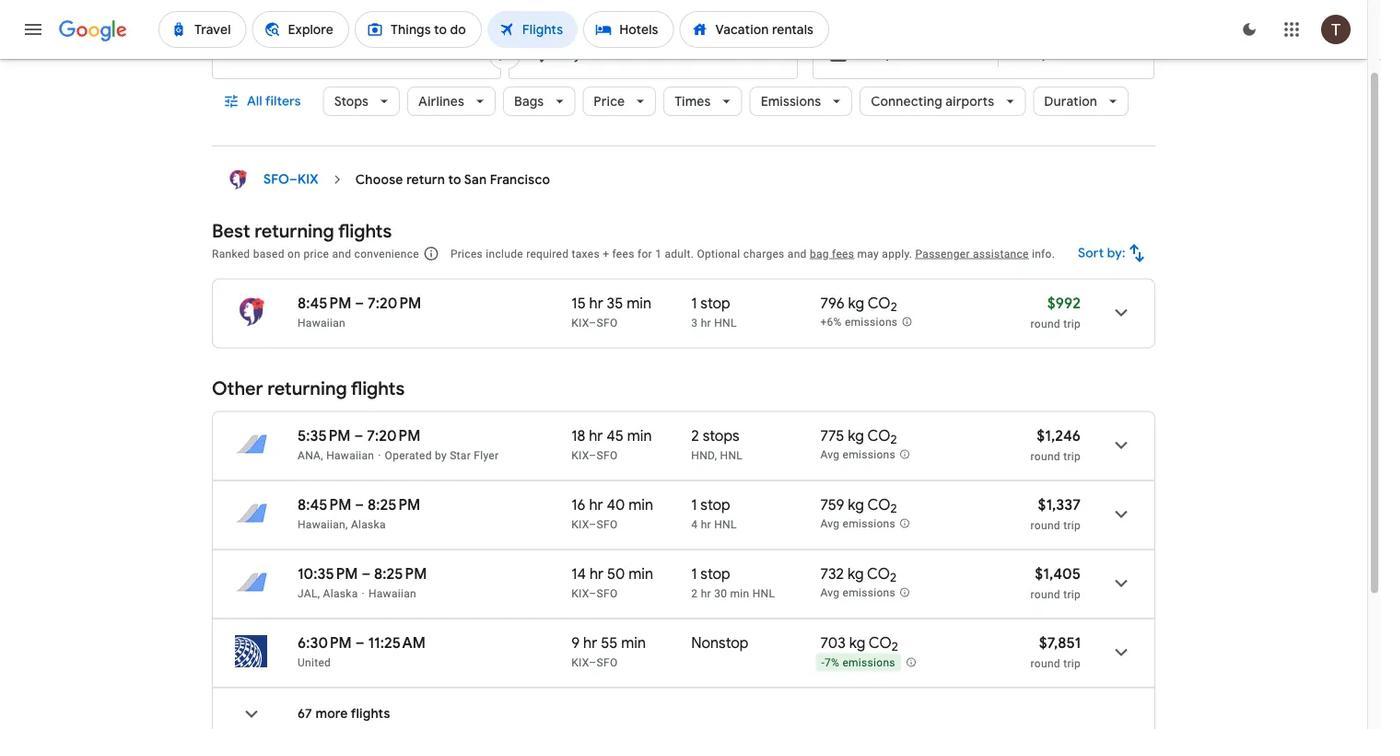 Task type: describe. For each thing, give the bounding box(es) containing it.
1 right the for
[[655, 248, 662, 261]]

796
[[821, 294, 845, 313]]

kg for 796
[[848, 294, 865, 313]]

703
[[821, 634, 846, 653]]

Departure time: 10:35 PM. text field
[[298, 565, 358, 584]]

Arrival time: 11:25 AM. text field
[[368, 634, 426, 653]]

sfo for 14
[[597, 588, 618, 601]]

airports
[[946, 94, 995, 110]]

5:35 pm – 7:20 pm
[[298, 427, 421, 446]]

sfo – kix
[[264, 172, 319, 188]]

co for 775
[[868, 427, 891, 446]]

15
[[572, 294, 586, 313]]

hr inside 15 hr 35 min kix – sfo
[[589, 294, 603, 313]]

hawaiian,
[[298, 519, 348, 532]]

sort by: button
[[1071, 232, 1156, 276]]

more
[[316, 707, 348, 723]]

connecting
[[871, 94, 943, 110]]

8:25 pm for 8:45 pm – 8:25 pm hawaiian, alaska
[[368, 496, 420, 515]]

operated by star flyer
[[385, 450, 499, 463]]

2 for 796
[[891, 300, 897, 316]]

67
[[298, 707, 312, 723]]

passenger
[[916, 248, 970, 261]]

times button
[[664, 80, 742, 124]]

assistance
[[973, 248, 1029, 261]]

duration button
[[1033, 80, 1129, 124]]

taxes
[[572, 248, 600, 261]]

choose return to san francisco
[[356, 172, 550, 188]]

– inside 18 hr 45 min kix – sfo
[[589, 450, 597, 463]]

sfo for 9
[[597, 657, 618, 670]]

hr inside the 1 stop 3 hr hnl
[[701, 317, 711, 330]]

based
[[253, 248, 285, 261]]

price button
[[583, 80, 656, 124]]

other
[[212, 378, 263, 401]]

kix for 16
[[572, 519, 589, 532]]

san
[[464, 172, 487, 188]]

filters
[[265, 94, 301, 110]]

leaves kansai international airport at 10:35 pm on monday, december 18 and arrives at san francisco international airport at 8:25 pm on monday, december 18. element
[[298, 565, 427, 584]]

1 stop 4 hr hnl
[[691, 496, 737, 532]]

14
[[572, 565, 586, 584]]

trip for $1,337
[[1064, 520, 1081, 533]]

avg emissions for 732
[[821, 588, 896, 601]]

stops
[[703, 427, 740, 446]]

Departure time: 5:35 PM. text field
[[298, 427, 351, 446]]

2 vertical spatial hawaiian
[[369, 588, 416, 601]]

hnl for 16 hr 40 min
[[714, 519, 737, 532]]

min for 9 hr 55 min
[[621, 634, 646, 653]]

stop for 14 hr 50 min
[[701, 565, 731, 584]]

stop for 16 hr 40 min
[[701, 496, 731, 515]]

flight details. leaves kansai international airport at 8:45 pm on monday, december 18 and arrives at san francisco international airport at 7:20 pm on monday, december 18. image
[[1099, 291, 1144, 335]]

avg emissions for 759
[[821, 519, 896, 531]]

1405 US dollars text field
[[1035, 565, 1081, 584]]

Departure time: 8:45 PM. text field
[[298, 294, 351, 313]]

emissions button
[[750, 80, 853, 124]]

1 for 15 hr 35 min
[[691, 294, 697, 313]]

avg for 732
[[821, 588, 840, 601]]

nonstop
[[691, 634, 749, 653]]

ranked
[[212, 248, 250, 261]]

charges
[[744, 248, 785, 261]]

703 kg co 2
[[821, 634, 898, 656]]

emissions for 732
[[843, 588, 896, 601]]

layover (1 of 1) is a 4 hr layover at daniel k. inouye international airport in honolulu. element
[[691, 518, 811, 533]]

francisco
[[490, 172, 550, 188]]

round for $1,405
[[1031, 589, 1061, 602]]

leaves kansai international airport at 8:45 pm on monday, december 18 and arrives at san francisco international airport at 8:25 pm on monday, december 18. element
[[298, 496, 420, 515]]

$992
[[1048, 294, 1081, 313]]

all
[[247, 94, 262, 110]]

Departure time: 8:45 PM. text field
[[298, 496, 351, 515]]

7:20 pm for 5:35 pm – 7:20 pm
[[367, 427, 421, 446]]

returning for best
[[255, 220, 334, 243]]

6:30 pm – 11:25 am united
[[298, 634, 426, 670]]

avg emissions for 775
[[821, 449, 896, 462]]

jal,
[[298, 588, 320, 601]]

hnd
[[691, 450, 715, 463]]

14 hr 50 min kix – sfo
[[572, 565, 654, 601]]

2 for 775
[[891, 433, 897, 448]]

return
[[407, 172, 445, 188]]

apply.
[[882, 248, 913, 261]]

11:25 am
[[368, 634, 426, 653]]

total duration 16 hr 40 min. element
[[572, 496, 691, 518]]

trip for $1,246
[[1064, 451, 1081, 464]]

– inside 16 hr 40 min kix – sfo
[[589, 519, 597, 532]]

kix up best returning flights
[[298, 172, 319, 188]]

co for 703
[[869, 634, 892, 653]]

hr inside 16 hr 40 min kix – sfo
[[589, 496, 603, 515]]

759
[[821, 496, 845, 515]]

1 stop 2 hr 30 min hnl
[[691, 565, 775, 601]]

total duration 15 hr 35 min. element
[[572, 294, 691, 316]]

4
[[691, 519, 698, 532]]

8:45 pm for 7:20 pm
[[298, 294, 351, 313]]

– inside 14 hr 50 min kix – sfo
[[589, 588, 597, 601]]

$1,337
[[1038, 496, 1081, 515]]

– up best returning flights
[[289, 172, 298, 188]]

kix for 14
[[572, 588, 589, 601]]

– up ana, hawaiian at bottom
[[354, 427, 363, 446]]

$992 round trip
[[1031, 294, 1081, 331]]

round for $1,337
[[1031, 520, 1061, 533]]

1 stop 3 hr hnl
[[691, 294, 737, 330]]

emissions for 796
[[845, 317, 898, 330]]

Departure text field
[[857, 29, 942, 79]]

1 stop flight. element for 16 hr 40 min
[[691, 496, 731, 518]]

hr inside the 1 stop 2 hr 30 min hnl
[[701, 588, 711, 601]]

$1,337 round trip
[[1031, 496, 1081, 533]]

10:35 pm
[[298, 565, 358, 584]]

airlines button
[[407, 80, 496, 124]]

avg for 775
[[821, 449, 840, 462]]

2 stops flight. element
[[691, 427, 740, 449]]

flight details. leaves kansai international airport at 8:45 pm on monday, december 18 and arrives at san francisco international airport at 8:25 pm on monday, december 18. image
[[1099, 493, 1144, 537]]

flights for best returning flights
[[338, 220, 392, 243]]

united
[[298, 657, 331, 670]]

Return text field
[[1013, 29, 1098, 79]]

2 and from the left
[[788, 248, 807, 261]]

9 hr 55 min kix – sfo
[[572, 634, 646, 670]]

swap origin and destination. image
[[494, 43, 516, 65]]

775 kg co 2
[[821, 427, 897, 448]]

min for 15 hr 35 min
[[627, 294, 652, 313]]

1337 US dollars text field
[[1038, 496, 1081, 515]]

leaves kansai international airport at 5:35 pm on monday, december 18 and arrives at san francisco international airport at 7:20 pm on monday, december 18. element
[[298, 427, 421, 446]]

flight details. leaves kansai international airport at 6:30 pm on monday, december 18 and arrives at san francisco international airport at 11:25 am on monday, december 18. image
[[1099, 631, 1144, 675]]

total duration 14 hr 50 min. element
[[572, 565, 691, 587]]

main content containing best returning flights
[[212, 162, 1156, 730]]

min for 16 hr 40 min
[[629, 496, 653, 515]]

Departure time: 6:30 PM. text field
[[298, 634, 352, 653]]

+
[[603, 248, 609, 261]]

hnl inside the 1 stop 2 hr 30 min hnl
[[753, 588, 775, 601]]

hr inside 1 stop 4 hr hnl
[[701, 519, 711, 532]]

16
[[572, 496, 586, 515]]

hnl for 18 hr 45 min
[[720, 450, 743, 463]]

– inside 6:30 pm – 11:25 am united
[[355, 634, 365, 653]]

adult.
[[665, 248, 694, 261]]

bag
[[810, 248, 829, 261]]

1 fees from the left
[[612, 248, 635, 261]]

35
[[607, 294, 623, 313]]

kix for 18
[[572, 450, 589, 463]]

796 kg co 2
[[821, 294, 897, 316]]

times
[[675, 94, 711, 110]]

emissions down 703 kg co 2
[[843, 658, 896, 671]]

45
[[607, 427, 624, 446]]

1 vertical spatial alaska
[[323, 588, 358, 601]]

flights for other returning flights
[[351, 378, 405, 401]]

jal, alaska
[[298, 588, 358, 601]]

50
[[607, 565, 625, 584]]

30
[[714, 588, 727, 601]]

min for 18 hr 45 min
[[627, 427, 652, 446]]

prices
[[451, 248, 483, 261]]

change appearance image
[[1227, 7, 1272, 52]]

stop for 15 hr 35 min
[[701, 294, 731, 313]]

ana, hawaiian
[[298, 450, 374, 463]]

Arrival time: 7:20 PM. text field
[[368, 294, 421, 313]]

connecting airports button
[[860, 80, 1026, 124]]

trip for $992
[[1064, 318, 1081, 331]]

$7,851
[[1039, 634, 1081, 653]]

stops
[[334, 94, 369, 110]]

7:20 pm for 8:45 pm – 7:20 pm hawaiian
[[368, 294, 421, 313]]

-7% emissions
[[821, 658, 896, 671]]

2 for 732
[[890, 571, 897, 587]]

2 fees from the left
[[832, 248, 854, 261]]



Task type: locate. For each thing, give the bounding box(es) containing it.
2 vertical spatial avg emissions
[[821, 588, 896, 601]]

kg right the 732
[[848, 565, 864, 584]]

stop up 30
[[701, 565, 731, 584]]

0 vertical spatial flights
[[338, 220, 392, 243]]

1 horizontal spatial fees
[[832, 248, 854, 261]]

learn more about ranking image
[[423, 246, 439, 263]]

sfo down the 40 on the bottom of page
[[597, 519, 618, 532]]

min for 14 hr 50 min
[[629, 565, 654, 584]]

None search field
[[212, 0, 1156, 147]]

emissions for 759
[[843, 519, 896, 531]]

hr right 16
[[589, 496, 603, 515]]

kg inside 703 kg co 2
[[849, 634, 866, 653]]

1 stop flight. element for 14 hr 50 min
[[691, 565, 731, 587]]

hnl
[[714, 317, 737, 330], [720, 450, 743, 463], [714, 519, 737, 532], [753, 588, 775, 601]]

kix down 16
[[572, 519, 589, 532]]

9
[[572, 634, 580, 653]]

8:25 pm down operated on the bottom of the page
[[368, 496, 420, 515]]

co for 796
[[868, 294, 891, 313]]

trip down 1246 us dollars text box
[[1064, 451, 1081, 464]]

hawaiian inside '8:45 pm – 7:20 pm hawaiian'
[[298, 317, 346, 330]]

trip inside $1,405 round trip
[[1064, 589, 1081, 602]]

1 vertical spatial 8:25 pm
[[374, 565, 427, 584]]

2 vertical spatial stop
[[701, 565, 731, 584]]

hr right 18 on the bottom left of the page
[[589, 427, 603, 446]]

– inside 8:45 pm – 8:25 pm hawaiian, alaska
[[355, 496, 364, 515]]

sfo for 16
[[597, 519, 618, 532]]

ranked based on price and convenience
[[212, 248, 419, 261]]

co up -7% emissions
[[869, 634, 892, 653]]

emissions down the 775 kg co 2
[[843, 449, 896, 462]]

8:45 pm for 8:25 pm
[[298, 496, 351, 515]]

hr
[[589, 294, 603, 313], [701, 317, 711, 330], [589, 427, 603, 446], [589, 496, 603, 515], [701, 519, 711, 532], [590, 565, 604, 584], [701, 588, 711, 601], [583, 634, 597, 653]]

convenience
[[354, 248, 419, 261]]

18
[[572, 427, 586, 446]]

may
[[857, 248, 879, 261]]

7:20 pm down convenience
[[368, 294, 421, 313]]

flights right the more
[[351, 707, 390, 723]]

kix inside 18 hr 45 min kix – sfo
[[572, 450, 589, 463]]

min right 50
[[629, 565, 654, 584]]

2 stop from the top
[[701, 496, 731, 515]]

min right 30
[[730, 588, 750, 601]]

10:35 pm – 8:25 pm
[[298, 565, 427, 584]]

co inside 759 kg co 2
[[868, 496, 891, 515]]

min inside the 1 stop 2 hr 30 min hnl
[[730, 588, 750, 601]]

flights up arrival time: 7:20 pm. text field
[[351, 378, 405, 401]]

8:45 pm – 7:20 pm hawaiian
[[298, 294, 421, 330]]

none search field containing all filters
[[212, 0, 1156, 147]]

8:45 pm down price
[[298, 294, 351, 313]]

2 up -7% emissions
[[892, 640, 898, 656]]

co inside the 775 kg co 2
[[868, 427, 891, 446]]

round down 1246 us dollars text box
[[1031, 451, 1061, 464]]

8:45 pm – 8:25 pm hawaiian, alaska
[[298, 496, 420, 532]]

sfo for 18
[[597, 450, 618, 463]]

8:45 pm inside '8:45 pm – 7:20 pm hawaiian'
[[298, 294, 351, 313]]

hnl right 3 in the right top of the page
[[714, 317, 737, 330]]

stop inside the 1 stop 2 hr 30 min hnl
[[701, 565, 731, 584]]

layover (1 of 2) is a 2 hr 30 min layover at haneda airport in tokyo. layover (2 of 2) is a 2 hr 50 min layover at daniel k. inouye international airport in honolulu. element
[[691, 449, 811, 464]]

kg up +6% emissions
[[848, 294, 865, 313]]

– down 'total duration 16 hr 40 min.' element
[[589, 519, 597, 532]]

3
[[691, 317, 698, 330]]

kg right the 759 at the bottom
[[848, 496, 864, 515]]

1 stop from the top
[[701, 294, 731, 313]]

2 up hnd
[[691, 427, 699, 446]]

1 avg from the top
[[821, 449, 840, 462]]

2 vertical spatial 1 stop flight. element
[[691, 565, 731, 587]]

airlines
[[418, 94, 465, 110]]

sort by:
[[1078, 246, 1126, 262]]

2 right the 759 at the bottom
[[891, 502, 897, 518]]

total duration 9 hr 55 min. element
[[572, 634, 691, 656]]

67 more flights image
[[229, 693, 274, 730]]

all filters
[[247, 94, 301, 110]]

0 vertical spatial returning
[[255, 220, 334, 243]]

2 avg emissions from the top
[[821, 519, 896, 531]]

8:25 pm up '11:25 am'
[[374, 565, 427, 584]]

best
[[212, 220, 250, 243]]

round for $7,851
[[1031, 658, 1061, 671]]

total duration 18 hr 45 min. element
[[572, 427, 691, 449]]

$1,405 round trip
[[1031, 565, 1081, 602]]

2 inside the 1 stop 2 hr 30 min hnl
[[691, 588, 698, 601]]

sfo for 15
[[597, 317, 618, 330]]

returning up on
[[255, 220, 334, 243]]

round for $992
[[1031, 318, 1061, 331]]

round inside $1,405 round trip
[[1031, 589, 1061, 602]]

connecting airports
[[871, 94, 995, 110]]

include
[[486, 248, 523, 261]]

– inside 15 hr 35 min kix – sfo
[[589, 317, 597, 330]]

sfo down 50
[[597, 588, 618, 601]]

flight details. leaves kansai international airport at 5:35 pm on monday, december 18 and arrives at san francisco international airport at 7:20 pm on monday, december 18. image
[[1099, 424, 1144, 468]]

other returning flights
[[212, 378, 405, 401]]

7:20 pm inside '8:45 pm – 7:20 pm hawaiian'
[[368, 294, 421, 313]]

2 up +6% emissions
[[891, 300, 897, 316]]

Arrival time: 7:20 PM. text field
[[367, 427, 421, 446]]

3 1 stop flight. element from the top
[[691, 565, 731, 587]]

trip
[[1064, 318, 1081, 331], [1064, 451, 1081, 464], [1064, 520, 1081, 533], [1064, 589, 1081, 602], [1064, 658, 1081, 671]]

kg for 703
[[849, 634, 866, 653]]

– left 8:25 pm text field
[[355, 496, 364, 515]]

flights up convenience
[[338, 220, 392, 243]]

emissions down 796 kg co 2 in the right of the page
[[845, 317, 898, 330]]

ana,
[[298, 450, 323, 463]]

992 US dollars text field
[[1048, 294, 1081, 313]]

1 1 stop flight. element from the top
[[691, 294, 731, 316]]

– down 'total duration 14 hr 50 min.' element
[[589, 588, 597, 601]]

kix inside 16 hr 40 min kix – sfo
[[572, 519, 589, 532]]

2 1 stop flight. element from the top
[[691, 496, 731, 518]]

18 hr 45 min kix – sfo
[[572, 427, 652, 463]]

kix down 18 on the bottom left of the page
[[572, 450, 589, 463]]

1 vertical spatial avg emissions
[[821, 519, 896, 531]]

kix inside 15 hr 35 min kix – sfo
[[572, 317, 589, 330]]

+6% emissions
[[821, 317, 898, 330]]

8:45 pm
[[298, 294, 351, 313], [298, 496, 351, 515]]

0 vertical spatial avg
[[821, 449, 840, 462]]

2 vertical spatial avg
[[821, 588, 840, 601]]

2 7:20 pm from the top
[[367, 427, 421, 446]]

to
[[448, 172, 461, 188]]

co inside 732 kg co 2
[[867, 565, 890, 584]]

co inside 703 kg co 2
[[869, 634, 892, 653]]

trip down $992 text box
[[1064, 318, 1081, 331]]

emissions down 759 kg co 2 on the bottom of the page
[[843, 519, 896, 531]]

stop inside 1 stop 4 hr hnl
[[701, 496, 731, 515]]

1 stop flight. element up 30
[[691, 565, 731, 587]]

kg inside the 775 kg co 2
[[848, 427, 864, 446]]

min inside 18 hr 45 min kix – sfo
[[627, 427, 652, 446]]

kg
[[848, 294, 865, 313], [848, 427, 864, 446], [848, 496, 864, 515], [848, 565, 864, 584], [849, 634, 866, 653]]

hr right '4'
[[701, 519, 711, 532]]

flight details. leaves kansai international airport at 10:35 pm on monday, december 18 and arrives at san francisco international airport at 8:25 pm on monday, december 18. image
[[1099, 562, 1144, 606]]

fees right bag on the right top of page
[[832, 248, 854, 261]]

Arrival time: 8:25 PM. text field
[[368, 496, 420, 515]]

sfo up best returning flights
[[264, 172, 289, 188]]

775
[[821, 427, 845, 446]]

layover (1 of 1) is a 3 hr layover at daniel k. inouye international airport in honolulu. element
[[691, 316, 811, 331]]

sort
[[1078, 246, 1104, 262]]

1246 US dollars text field
[[1037, 427, 1081, 446]]

67 more flights
[[298, 707, 390, 723]]

1 inside the 1 stop 2 hr 30 min hnl
[[691, 565, 697, 584]]

1 stop flight. element for 15 hr 35 min
[[691, 294, 731, 316]]

1 for 14 hr 50 min
[[691, 565, 697, 584]]

sfo inside 14 hr 50 min kix – sfo
[[597, 588, 618, 601]]

emissions
[[845, 317, 898, 330], [843, 449, 896, 462], [843, 519, 896, 531], [843, 588, 896, 601], [843, 658, 896, 671]]

1 round from the top
[[1031, 318, 1061, 331]]

avg emissions down 759 kg co 2 on the bottom of the page
[[821, 519, 896, 531]]

returning up 5:35 pm
[[267, 378, 347, 401]]

sfo inside 9 hr 55 min kix – sfo
[[597, 657, 618, 670]]

trip inside the $1,246 round trip
[[1064, 451, 1081, 464]]

759 kg co 2
[[821, 496, 897, 518]]

1 vertical spatial returning
[[267, 378, 347, 401]]

nonstop flight. element
[[691, 634, 749, 656]]

trip for $7,851
[[1064, 658, 1081, 671]]

8:25 pm inside 8:45 pm – 8:25 pm hawaiian, alaska
[[368, 496, 420, 515]]

+6%
[[821, 317, 842, 330]]

1 vertical spatial stop
[[701, 496, 731, 515]]

stop up "layover (1 of 1) is a 4 hr layover at daniel k. inouye international airport in honolulu." element
[[701, 496, 731, 515]]

8:45 pm inside 8:45 pm – 8:25 pm hawaiian, alaska
[[298, 496, 351, 515]]

bag fees button
[[810, 248, 854, 261]]

round for $1,246
[[1031, 451, 1061, 464]]

main menu image
[[22, 18, 44, 41]]

emissions down 732 kg co 2
[[843, 588, 896, 601]]

4 round from the top
[[1031, 589, 1061, 602]]

1 horizontal spatial and
[[788, 248, 807, 261]]

– inside 9 hr 55 min kix – sfo
[[589, 657, 597, 670]]

hawaiian down arrival time: 8:25 pm. text box
[[369, 588, 416, 601]]

flyer
[[474, 450, 499, 463]]

sfo inside 16 hr 40 min kix – sfo
[[597, 519, 618, 532]]

0 vertical spatial hawaiian
[[298, 317, 346, 330]]

returning
[[255, 220, 334, 243], [267, 378, 347, 401]]

hr inside 9 hr 55 min kix – sfo
[[583, 634, 597, 653]]

hr right 15 in the left of the page
[[589, 294, 603, 313]]

2
[[891, 300, 897, 316], [691, 427, 699, 446], [891, 433, 897, 448], [891, 502, 897, 518], [890, 571, 897, 587], [691, 588, 698, 601], [892, 640, 898, 656]]

trip inside the $992 round trip
[[1064, 318, 1081, 331]]

6:30 pm
[[298, 634, 352, 653]]

for
[[638, 248, 652, 261]]

trip for $1,405
[[1064, 589, 1081, 602]]

0 vertical spatial 8:45 pm
[[298, 294, 351, 313]]

sfo down 35
[[597, 317, 618, 330]]

2 right the 732
[[890, 571, 897, 587]]

0 vertical spatial 8:25 pm
[[368, 496, 420, 515]]

trip inside $7,851 round trip
[[1064, 658, 1081, 671]]

hr right 3 in the right top of the page
[[701, 317, 711, 330]]

8:25 pm
[[368, 496, 420, 515], [374, 565, 427, 584]]

co right the 759 at the bottom
[[868, 496, 891, 515]]

co inside 796 kg co 2
[[868, 294, 891, 313]]

3 round from the top
[[1031, 520, 1061, 533]]

3 trip from the top
[[1064, 520, 1081, 533]]

layover (1 of 1) is a 2 hr 30 min layover at daniel k. inouye international airport in honolulu. element
[[691, 587, 811, 602]]

3 stop from the top
[[701, 565, 731, 584]]

– down total duration 15 hr 35 min. element
[[589, 317, 597, 330]]

fees right +
[[612, 248, 635, 261]]

732 kg co 2
[[821, 565, 897, 587]]

min inside 16 hr 40 min kix – sfo
[[629, 496, 653, 515]]

operated
[[385, 450, 432, 463]]

kix down 9
[[572, 657, 589, 670]]

stops button
[[323, 80, 400, 124]]

1 inside the 1 stop 3 hr hnl
[[691, 294, 697, 313]]

and left bag on the right top of page
[[788, 248, 807, 261]]

40
[[607, 496, 625, 515]]

4 trip from the top
[[1064, 589, 1081, 602]]

0 horizontal spatial and
[[332, 248, 351, 261]]

– left arrival time: 8:25 pm. text box
[[362, 565, 371, 584]]

2 inside 759 kg co 2
[[891, 502, 897, 518]]

3 avg emissions from the top
[[821, 588, 896, 601]]

optional
[[697, 248, 741, 261]]

co for 732
[[867, 565, 890, 584]]

2 trip from the top
[[1064, 451, 1081, 464]]

0 vertical spatial stop
[[701, 294, 731, 313]]

0 vertical spatial 1 stop flight. element
[[691, 294, 731, 316]]

round inside the $1,246 round trip
[[1031, 451, 1061, 464]]

on
[[288, 248, 301, 261]]

1 vertical spatial 8:45 pm
[[298, 496, 351, 515]]

best returning flights
[[212, 220, 392, 243]]

1
[[655, 248, 662, 261], [691, 294, 697, 313], [691, 496, 697, 515], [691, 565, 697, 584]]

2 inside 2 stops hnd , hnl
[[691, 427, 699, 446]]

avg emissions down 732 kg co 2
[[821, 588, 896, 601]]

by
[[435, 450, 447, 463]]

8:25 pm for 10:35 pm – 8:25 pm
[[374, 565, 427, 584]]

alaska down 10:35 pm
[[323, 588, 358, 601]]

kix down 15 in the left of the page
[[572, 317, 589, 330]]

avg emissions down the 775 kg co 2
[[821, 449, 896, 462]]

2 round from the top
[[1031, 451, 1061, 464]]

choose
[[356, 172, 403, 188]]

co up +6% emissions
[[868, 294, 891, 313]]

passenger assistance button
[[916, 248, 1029, 261]]

hr inside 18 hr 45 min kix – sfo
[[589, 427, 603, 446]]

avg down 775
[[821, 449, 840, 462]]

2 inside 703 kg co 2
[[892, 640, 898, 656]]

1 vertical spatial avg
[[821, 519, 840, 531]]

– right 6:30 pm
[[355, 634, 365, 653]]

2 for 703
[[892, 640, 898, 656]]

1 avg emissions from the top
[[821, 449, 896, 462]]

15 hr 35 min kix – sfo
[[572, 294, 652, 330]]

732
[[821, 565, 844, 584]]

kg for 732
[[848, 565, 864, 584]]

round inside the $992 round trip
[[1031, 318, 1061, 331]]

hnl inside 2 stops hnd , hnl
[[720, 450, 743, 463]]

1 trip from the top
[[1064, 318, 1081, 331]]

co right 775
[[868, 427, 891, 446]]

0 vertical spatial alaska
[[351, 519, 386, 532]]

kg inside 732 kg co 2
[[848, 565, 864, 584]]

hr inside 14 hr 50 min kix – sfo
[[590, 565, 604, 584]]

avg emissions
[[821, 449, 896, 462], [821, 519, 896, 531], [821, 588, 896, 601]]

fees
[[612, 248, 635, 261], [832, 248, 854, 261]]

round inside $7,851 round trip
[[1031, 658, 1061, 671]]

flights for 67 more flights
[[351, 707, 390, 723]]

1 8:45 pm from the top
[[298, 294, 351, 313]]

2 for 759
[[891, 502, 897, 518]]

emissions for 775
[[843, 449, 896, 462]]

2 inside the 775 kg co 2
[[891, 433, 897, 448]]

2 vertical spatial flights
[[351, 707, 390, 723]]

alaska inside 8:45 pm – 8:25 pm hawaiian, alaska
[[351, 519, 386, 532]]

7:20 pm
[[368, 294, 421, 313], [367, 427, 421, 446]]

hnl right '4'
[[714, 519, 737, 532]]

5 trip from the top
[[1064, 658, 1081, 671]]

0 vertical spatial avg emissions
[[821, 449, 896, 462]]

leaves kansai international airport at 8:45 pm on monday, december 18 and arrives at san francisco international airport at 7:20 pm on monday, december 18. element
[[298, 294, 421, 313]]

1 vertical spatial 1 stop flight. element
[[691, 496, 731, 518]]

sfo down 55 at the left
[[597, 657, 618, 670]]

5 round from the top
[[1031, 658, 1061, 671]]

hnl inside 1 stop 4 hr hnl
[[714, 519, 737, 532]]

stop inside the 1 stop 3 hr hnl
[[701, 294, 731, 313]]

round
[[1031, 318, 1061, 331], [1031, 451, 1061, 464], [1031, 520, 1061, 533], [1031, 589, 1061, 602], [1031, 658, 1061, 671]]

round down $992 text box
[[1031, 318, 1061, 331]]

trip inside $1,337 round trip
[[1064, 520, 1081, 533]]

trip down $1,405 text box
[[1064, 589, 1081, 602]]

kix
[[298, 172, 319, 188], [572, 317, 589, 330], [572, 450, 589, 463], [572, 519, 589, 532], [572, 588, 589, 601], [572, 657, 589, 670]]

kix for 15
[[572, 317, 589, 330]]

alaska down leaves kansai international airport at 8:45 pm on monday, december 18 and arrives at san francisco international airport at 8:25 pm on monday, december 18. element
[[351, 519, 386, 532]]

hnl inside the 1 stop 3 hr hnl
[[714, 317, 737, 330]]

round down $1,405
[[1031, 589, 1061, 602]]

1 7:20 pm from the top
[[368, 294, 421, 313]]

7%
[[825, 658, 840, 671]]

min inside 14 hr 50 min kix – sfo
[[629, 565, 654, 584]]

– down total duration 9 hr 55 min. element on the bottom of the page
[[589, 657, 597, 670]]

all filters button
[[212, 80, 316, 124]]

7:20 pm up operated on the bottom of the page
[[367, 427, 421, 446]]

round down $7,851 "text box"
[[1031, 658, 1061, 671]]

emissions
[[761, 94, 821, 110]]

returning for other
[[267, 378, 347, 401]]

trip down $1,337
[[1064, 520, 1081, 533]]

stop up layover (1 of 1) is a 3 hr layover at daniel k. inouye international airport in honolulu. element
[[701, 294, 731, 313]]

5:35 pm
[[298, 427, 351, 446]]

kg for 775
[[848, 427, 864, 446]]

kg inside 796 kg co 2
[[848, 294, 865, 313]]

1 inside 1 stop 4 hr hnl
[[691, 496, 697, 515]]

2 avg from the top
[[821, 519, 840, 531]]

sfo inside 18 hr 45 min kix – sfo
[[597, 450, 618, 463]]

hnl for 15 hr 35 min
[[714, 317, 737, 330]]

co for 759
[[868, 496, 891, 515]]

– left 7:20 pm text field
[[355, 294, 364, 313]]

hr right 14
[[590, 565, 604, 584]]

price
[[304, 248, 329, 261]]

min inside 9 hr 55 min kix – sfo
[[621, 634, 646, 653]]

min right 45
[[627, 427, 652, 446]]

kg up -7% emissions
[[849, 634, 866, 653]]

kix for 9
[[572, 657, 589, 670]]

2 inside 732 kg co 2
[[890, 571, 897, 587]]

$1,246
[[1037, 427, 1081, 446]]

– inside '8:45 pm – 7:20 pm hawaiian'
[[355, 294, 364, 313]]

and
[[332, 248, 351, 261], [788, 248, 807, 261]]

leaves kansai international airport at 6:30 pm on monday, december 18 and arrives at san francisco international airport at 11:25 am on monday, december 18. element
[[298, 634, 426, 653]]

2 8:45 pm from the top
[[298, 496, 351, 515]]

avg down the 732
[[821, 588, 840, 601]]

,
[[715, 450, 717, 463]]

sfo inside 15 hr 35 min kix – sfo
[[597, 317, 618, 330]]

1 stop flight. element up '4'
[[691, 496, 731, 518]]

hawaiian down departure time: 8:45 pm. text box
[[298, 317, 346, 330]]

$7,851 round trip
[[1031, 634, 1081, 671]]

price
[[594, 94, 625, 110]]

and right price
[[332, 248, 351, 261]]

round inside $1,337 round trip
[[1031, 520, 1061, 533]]

main content
[[212, 162, 1156, 730]]

1 stop flight. element up 3 in the right top of the page
[[691, 294, 731, 316]]

8:45 pm up hawaiian,
[[298, 496, 351, 515]]

flights
[[338, 220, 392, 243], [351, 378, 405, 401], [351, 707, 390, 723]]

hnl right ,
[[720, 450, 743, 463]]

trip down $7,851 "text box"
[[1064, 658, 1081, 671]]

avg for 759
[[821, 519, 840, 531]]

1 for 16 hr 40 min
[[691, 496, 697, 515]]

kg for 759
[[848, 496, 864, 515]]

Arrival time: 8:25 PM. text field
[[374, 565, 427, 584]]

bags button
[[503, 80, 575, 124]]

0 horizontal spatial fees
[[612, 248, 635, 261]]

1 vertical spatial 7:20 pm
[[367, 427, 421, 446]]

kix inside 9 hr 55 min kix – sfo
[[572, 657, 589, 670]]

min right 35
[[627, 294, 652, 313]]

kg inside 759 kg co 2
[[848, 496, 864, 515]]

min inside 15 hr 35 min kix – sfo
[[627, 294, 652, 313]]

hr right 9
[[583, 634, 597, 653]]

2 right 775
[[891, 433, 897, 448]]

7851 US dollars text field
[[1039, 634, 1081, 653]]

0 vertical spatial 7:20 pm
[[368, 294, 421, 313]]

min right 55 at the left
[[621, 634, 646, 653]]

1 up 3 in the right top of the page
[[691, 294, 697, 313]]

1 and from the left
[[332, 248, 351, 261]]

sfo down 45
[[597, 450, 618, 463]]

1 vertical spatial hawaiian
[[326, 450, 374, 463]]

kix inside 14 hr 50 min kix – sfo
[[572, 588, 589, 601]]

kix down 14
[[572, 588, 589, 601]]

3 avg from the top
[[821, 588, 840, 601]]

1 stop flight. element
[[691, 294, 731, 316], [691, 496, 731, 518], [691, 565, 731, 587]]

hawaiian down "leaves kansai international airport at 5:35 pm on monday, december 18 and arrives at san francisco international airport at 7:20 pm on monday, december 18." "element"
[[326, 450, 374, 463]]

1 vertical spatial flights
[[351, 378, 405, 401]]

duration
[[1044, 94, 1098, 110]]

2 inside 796 kg co 2
[[891, 300, 897, 316]]

hnl right 30
[[753, 588, 775, 601]]

2 left 30
[[691, 588, 698, 601]]

$1,405
[[1035, 565, 1081, 584]]

– down total duration 18 hr 45 min. element
[[589, 450, 597, 463]]



Task type: vqa. For each thing, say whether or not it's contained in the screenshot.
Ranked
yes



